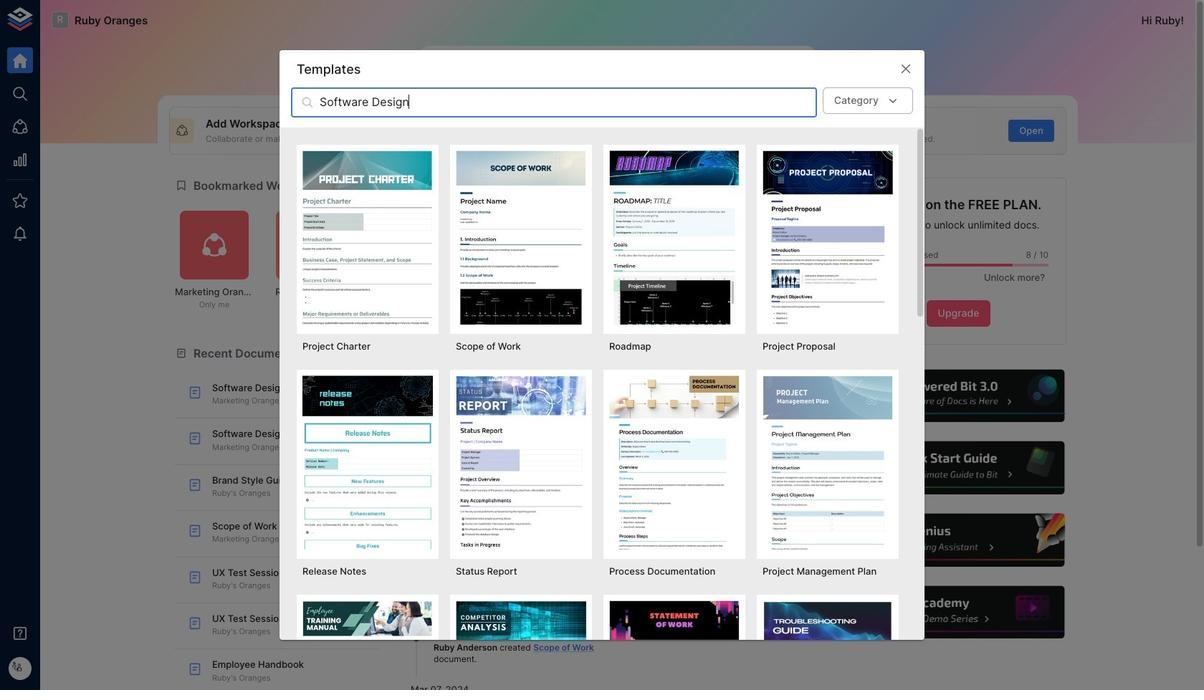 Task type: vqa. For each thing, say whether or not it's contained in the screenshot.
"Protection"
no



Task type: locate. For each thing, give the bounding box(es) containing it.
troubleshooting guide image
[[763, 601, 893, 690]]

project charter image
[[302, 151, 433, 325]]

competitor research report image
[[456, 601, 586, 690]]

dialog
[[280, 50, 925, 690]]

statement of work image
[[609, 601, 740, 690]]

release notes image
[[302, 376, 433, 550]]

project proposal image
[[763, 151, 893, 325]]

Search Templates... text field
[[320, 88, 817, 118]]

process documentation image
[[609, 376, 740, 550]]

status report image
[[456, 376, 586, 550]]

help image
[[851, 368, 1067, 424], [851, 440, 1067, 497], [851, 512, 1067, 569], [851, 584, 1067, 641]]

project management plan image
[[763, 376, 893, 550]]



Task type: describe. For each thing, give the bounding box(es) containing it.
1 help image from the top
[[851, 368, 1067, 424]]

2 help image from the top
[[851, 440, 1067, 497]]

3 help image from the top
[[851, 512, 1067, 569]]

roadmap image
[[609, 151, 740, 325]]

scope of work image
[[456, 151, 586, 325]]

employee training manual image
[[302, 601, 433, 690]]

4 help image from the top
[[851, 584, 1067, 641]]



